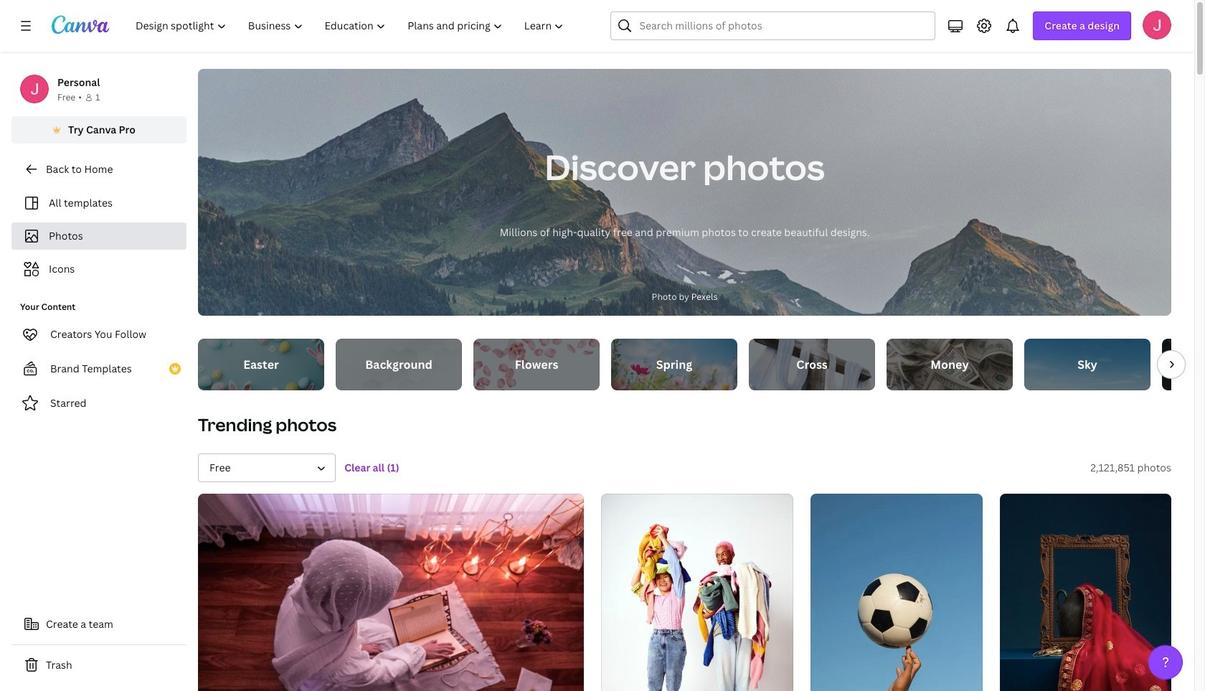 Task type: vqa. For each thing, say whether or not it's contained in the screenshot.
search box
yes



Task type: locate. For each thing, give the bounding box(es) containing it.
top level navigation element
[[126, 11, 577, 40]]

james peterson image
[[1143, 11, 1172, 39]]

None search field
[[611, 11, 936, 40]]



Task type: describe. For each thing, give the bounding box(es) containing it.
hand balancing a football image
[[811, 494, 983, 691]]

woman reading quran image
[[198, 494, 584, 691]]

indian textiles and creamic pots still life image
[[1000, 494, 1172, 691]]

man & woman carring lots of brightly coloured clothes image
[[601, 494, 794, 691]]

Search search field
[[640, 12, 927, 39]]



